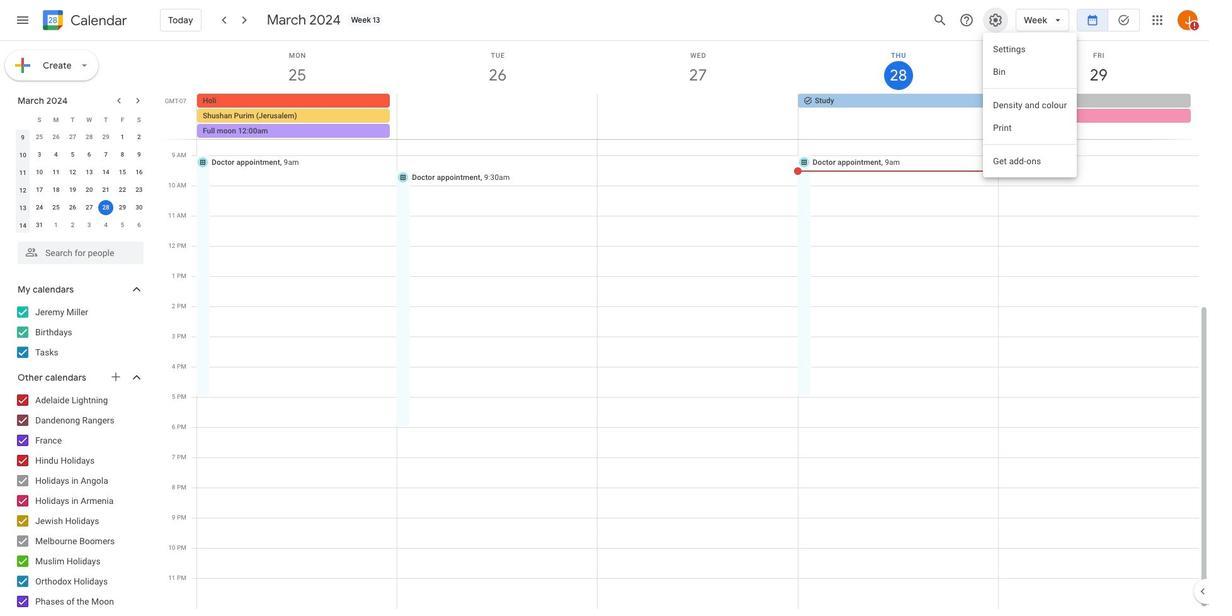 Task type: locate. For each thing, give the bounding box(es) containing it.
cell
[[197, 94, 398, 139], [398, 94, 598, 139], [598, 94, 798, 139], [999, 94, 1199, 139], [98, 199, 114, 217]]

26 february element
[[48, 130, 64, 145]]

heading
[[68, 13, 127, 28]]

grid
[[161, 41, 1210, 610]]

16 element
[[132, 165, 147, 180]]

14 element
[[98, 165, 113, 180]]

29 february element
[[98, 130, 113, 145]]

22 element
[[115, 183, 130, 198]]

17 element
[[32, 183, 47, 198]]

7 element
[[98, 147, 113, 163]]

main drawer image
[[15, 13, 30, 28]]

28 february element
[[82, 130, 97, 145]]

19 element
[[65, 183, 80, 198]]

row
[[192, 94, 1210, 139], [14, 111, 147, 129], [14, 129, 147, 146], [14, 146, 147, 164], [14, 164, 147, 181], [14, 181, 147, 199], [14, 199, 147, 217], [14, 217, 147, 234]]

heading inside calendar element
[[68, 13, 127, 28]]

1 element
[[115, 130, 130, 145]]

27 february element
[[65, 130, 80, 145]]

31 element
[[32, 218, 47, 233]]

4 april element
[[98, 218, 113, 233]]

5 april element
[[115, 218, 130, 233]]

28, today element
[[98, 200, 113, 215]]

29 element
[[115, 200, 130, 215]]

None search field
[[0, 237, 156, 265]]

march 2024 grid
[[12, 111, 147, 234]]

row group
[[14, 129, 147, 234]]

30 element
[[132, 200, 147, 215]]

column header
[[14, 111, 31, 129]]

12 element
[[65, 165, 80, 180]]

6 element
[[82, 147, 97, 163]]

10 element
[[32, 165, 47, 180]]

25 element
[[48, 200, 64, 215]]

other calendars list
[[3, 391, 156, 610]]

settings menu image
[[988, 13, 1004, 28]]

settings menu menu
[[983, 33, 1077, 178]]

3 april element
[[82, 218, 97, 233]]



Task type: describe. For each thing, give the bounding box(es) containing it.
calendar element
[[40, 8, 127, 35]]

21 element
[[98, 183, 113, 198]]

add other calendars image
[[110, 371, 122, 384]]

8 element
[[115, 147, 130, 163]]

15 element
[[115, 165, 130, 180]]

24 element
[[32, 200, 47, 215]]

11 element
[[48, 165, 64, 180]]

27 element
[[82, 200, 97, 215]]

5 element
[[65, 147, 80, 163]]

2 april element
[[65, 218, 80, 233]]

Search for people text field
[[25, 242, 136, 265]]

3 element
[[32, 147, 47, 163]]

26 element
[[65, 200, 80, 215]]

4 element
[[48, 147, 64, 163]]

cell inside march 2024 grid
[[98, 199, 114, 217]]

9 element
[[132, 147, 147, 163]]

2 element
[[132, 130, 147, 145]]

20 element
[[82, 183, 97, 198]]

my calendars list
[[3, 302, 156, 363]]

column header inside march 2024 grid
[[14, 111, 31, 129]]

18 element
[[48, 183, 64, 198]]

23 element
[[132, 183, 147, 198]]

6 april element
[[132, 218, 147, 233]]

1 april element
[[48, 218, 64, 233]]

row group inside march 2024 grid
[[14, 129, 147, 234]]

25 february element
[[32, 130, 47, 145]]

13 element
[[82, 165, 97, 180]]



Task type: vqa. For each thing, say whether or not it's contained in the screenshot.
"17" ELEMENT
yes



